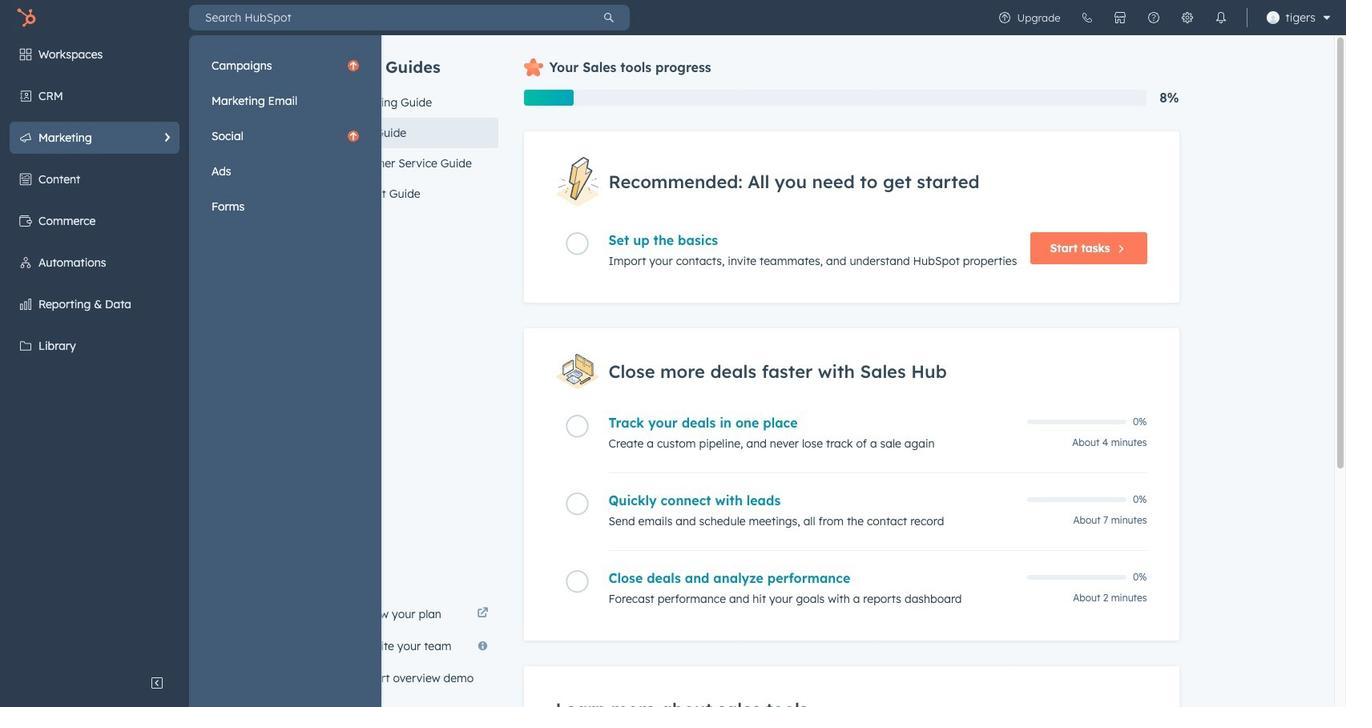 Task type: describe. For each thing, give the bounding box(es) containing it.
notifications image
[[1215, 11, 1228, 24]]

settings image
[[1181, 11, 1194, 24]]

help image
[[1147, 11, 1160, 24]]

link opens in a new window image
[[477, 608, 489, 620]]

marketplaces image
[[1114, 11, 1127, 24]]

link opens in a new window image
[[477, 605, 489, 624]]



Task type: vqa. For each thing, say whether or not it's contained in the screenshot.
the "Webflow"
no



Task type: locate. For each thing, give the bounding box(es) containing it.
howard n/a image
[[1267, 11, 1280, 24]]

menu
[[988, 0, 1337, 35], [0, 35, 382, 708], [204, 50, 367, 223]]

progress bar
[[524, 90, 574, 106]]

Search HubSpot search field
[[189, 5, 588, 30]]

user guides element
[[335, 35, 498, 209]]



